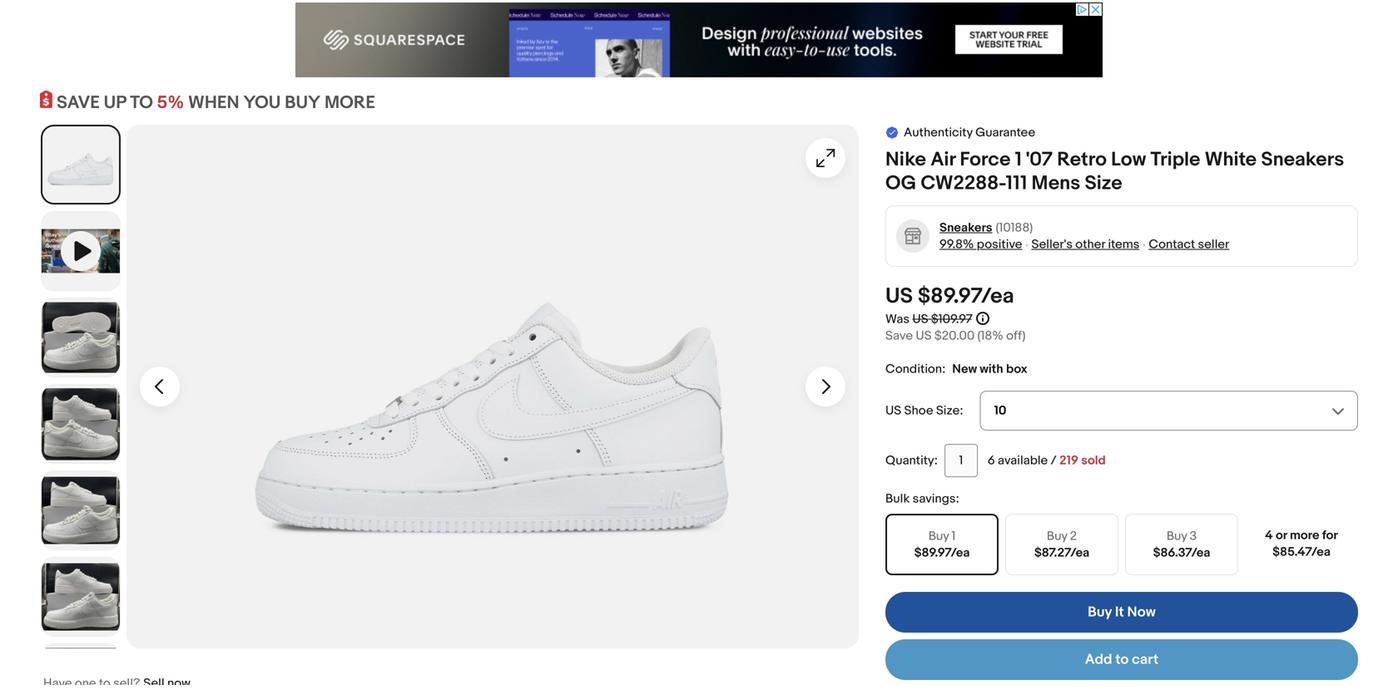 Task type: vqa. For each thing, say whether or not it's contained in the screenshot.
Trending at the top of the page
no



Task type: locate. For each thing, give the bounding box(es) containing it.
buy inside buy 2 $87.27/ea
[[1047, 530, 1068, 544]]

buy left 3
[[1167, 530, 1187, 544]]

4
[[1265, 529, 1273, 544]]

force
[[960, 148, 1011, 172]]

items
[[1108, 237, 1140, 252]]

size right shoe
[[936, 404, 960, 419]]

contact seller link
[[1149, 237, 1230, 252]]

buy inside buy 1 $89.97/ea
[[929, 530, 949, 544]]

was us $109.97
[[886, 312, 972, 327]]

buy inside the buy 3 $86.37/ea
[[1167, 530, 1187, 544]]

buy left it
[[1088, 604, 1112, 622]]

0 horizontal spatial sneakers
[[940, 221, 993, 236]]

size right mens
[[1085, 172, 1123, 196]]

us left shoe
[[886, 404, 902, 419]]

add to cart
[[1085, 652, 1159, 669]]

seller's
[[1032, 237, 1073, 252]]

more
[[325, 92, 375, 114]]

save
[[57, 92, 100, 114]]

sneakers up 99.8%
[[940, 221, 993, 236]]

1 horizontal spatial 1
[[1015, 148, 1022, 172]]

us
[[886, 284, 913, 310], [913, 312, 929, 327], [916, 329, 932, 344], [886, 404, 902, 419]]

was
[[886, 312, 910, 327]]

add to cart link
[[886, 640, 1358, 681]]

us $89.97/ea
[[886, 284, 1014, 310]]

1 horizontal spatial sneakers
[[1261, 148, 1344, 172]]

seller's other items
[[1032, 237, 1140, 252]]

1 down "savings:"
[[952, 530, 956, 544]]

$89.97/ea down "savings:"
[[914, 546, 970, 561]]

buy
[[929, 530, 949, 544], [1047, 530, 1068, 544], [1167, 530, 1187, 544], [1088, 604, 1112, 622]]

$20.00
[[935, 329, 975, 344]]

1 vertical spatial 1
[[952, 530, 956, 544]]

buy left 2
[[1047, 530, 1068, 544]]

shoe
[[904, 404, 933, 419]]

$85.47/ea
[[1273, 545, 1331, 560]]

picture 5 of 7 image
[[42, 559, 120, 637]]

up
[[104, 92, 126, 114]]

0 vertical spatial 1
[[1015, 148, 1022, 172]]

0 vertical spatial sneakers
[[1261, 148, 1344, 172]]

to
[[1116, 652, 1129, 669]]

save us $20.00 (18% off)
[[886, 329, 1026, 344]]

1 vertical spatial sneakers
[[940, 221, 993, 236]]

$109.97
[[931, 312, 972, 327]]

0 horizontal spatial 1
[[952, 530, 956, 544]]

1 horizontal spatial size
[[1085, 172, 1123, 196]]

3
[[1190, 530, 1197, 544]]

buy for 3
[[1167, 530, 1187, 544]]

quantity:
[[886, 454, 938, 469]]

$87.27/ea
[[1035, 546, 1090, 561]]

$89.97/ea up the $109.97
[[918, 284, 1014, 310]]

buy it now
[[1088, 604, 1156, 622]]

text__icon image
[[886, 125, 899, 139]]

2
[[1070, 530, 1077, 544]]

6 available / 219 sold
[[988, 454, 1106, 469]]

99.8% positive link
[[940, 237, 1023, 252]]

us right was
[[913, 312, 929, 327]]

buy for it
[[1088, 604, 1112, 622]]

sneakers right white
[[1261, 148, 1344, 172]]

contact seller
[[1149, 237, 1230, 252]]

condition: new with box
[[886, 362, 1028, 377]]

0 vertical spatial size
[[1085, 172, 1123, 196]]

1 inside buy 1 $89.97/ea
[[952, 530, 956, 544]]

$89.97/ea
[[918, 284, 1014, 310], [914, 546, 970, 561]]

111
[[1006, 172, 1027, 196]]

picture 1 of 7 image
[[42, 127, 119, 203]]

1 left '07
[[1015, 148, 1022, 172]]

buy down "savings:"
[[929, 530, 949, 544]]

buy for 2
[[1047, 530, 1068, 544]]

you
[[243, 92, 281, 114]]

buy 2 $87.27/ea
[[1035, 530, 1090, 561]]

1 vertical spatial $89.97/ea
[[914, 546, 970, 561]]

triple
[[1151, 148, 1201, 172]]

size
[[1085, 172, 1123, 196], [936, 404, 960, 419]]

4 or more for $85.47/ea
[[1265, 529, 1338, 560]]

1
[[1015, 148, 1022, 172], [952, 530, 956, 544]]

more
[[1290, 529, 1320, 544]]

5%
[[157, 92, 184, 114]]

authenticity
[[904, 125, 973, 140]]

with
[[980, 362, 1003, 377]]

sneakers link
[[940, 220, 993, 236]]

0 horizontal spatial size
[[936, 404, 960, 419]]

sneakers
[[1261, 148, 1344, 172], [940, 221, 993, 236]]

seller's other items link
[[1032, 237, 1140, 252]]

buy for 1
[[929, 530, 949, 544]]

99.8%
[[940, 237, 974, 252]]

us up was
[[886, 284, 913, 310]]

picture 4 of 7 image
[[42, 472, 120, 550]]

guarantee
[[976, 125, 1036, 140]]



Task type: describe. For each thing, give the bounding box(es) containing it.
cw2288-
[[921, 172, 1006, 196]]

advertisement region
[[295, 2, 1103, 77]]

'07
[[1026, 148, 1053, 172]]

0 vertical spatial $89.97/ea
[[918, 284, 1014, 310]]

1 vertical spatial size
[[936, 404, 960, 419]]

99.8% positive
[[940, 237, 1023, 252]]

savings:
[[913, 492, 959, 507]]

for
[[1322, 529, 1338, 544]]

219
[[1060, 454, 1079, 469]]

save up to 5% when you buy more
[[57, 92, 375, 114]]

white
[[1205, 148, 1257, 172]]

Quantity: text field
[[945, 445, 978, 478]]

save
[[886, 329, 913, 344]]

sneakers (10188)
[[940, 221, 1033, 236]]

size inside nike air force 1 '07 retro low triple white sneakers og cw2288-111 mens size
[[1085, 172, 1123, 196]]

positive
[[977, 237, 1023, 252]]

sold
[[1081, 454, 1106, 469]]

or
[[1276, 529, 1287, 544]]

new
[[952, 362, 977, 377]]

condition:
[[886, 362, 946, 377]]

video 1 of 1 image
[[42, 212, 120, 291]]

now
[[1127, 604, 1156, 622]]

picture 2 of 7 image
[[42, 299, 120, 377]]

off)
[[1006, 329, 1026, 344]]

sneakers image
[[896, 219, 930, 254]]

nike air force 1 '07 retro low triple white sneakers og cw2288-111 mens size - picture 1 of 7 image
[[127, 125, 859, 649]]

$86.37/ea
[[1153, 546, 1211, 561]]

nike air force 1 '07 retro low triple white sneakers og cw2288-111 mens size
[[886, 148, 1344, 196]]

buy it now link
[[886, 593, 1358, 634]]

buy
[[285, 92, 321, 114]]

contact
[[1149, 237, 1195, 252]]

it
[[1115, 604, 1124, 622]]

og
[[886, 172, 917, 196]]

available
[[998, 454, 1048, 469]]

(10188)
[[996, 221, 1033, 236]]

6
[[988, 454, 995, 469]]

mens
[[1032, 172, 1081, 196]]

other
[[1076, 237, 1105, 252]]

(18%
[[978, 329, 1004, 344]]

authenticity guarantee
[[904, 125, 1036, 140]]

/
[[1051, 454, 1057, 469]]

nike
[[886, 148, 926, 172]]

us down was us $109.97 at the top right of page
[[916, 329, 932, 344]]

sneakers inside nike air force 1 '07 retro low triple white sneakers og cw2288-111 mens size
[[1261, 148, 1344, 172]]

picture 3 of 7 image
[[42, 385, 120, 464]]

to
[[130, 92, 153, 114]]

air
[[931, 148, 956, 172]]

retro
[[1057, 148, 1107, 172]]

us shoe size
[[886, 404, 960, 419]]

cart
[[1132, 652, 1159, 669]]

low
[[1111, 148, 1146, 172]]

1 inside nike air force 1 '07 retro low triple white sneakers og cw2288-111 mens size
[[1015, 148, 1022, 172]]

add
[[1085, 652, 1112, 669]]

when
[[188, 92, 239, 114]]

bulk savings:
[[886, 492, 959, 507]]

bulk
[[886, 492, 910, 507]]

buy 1 $89.97/ea
[[914, 530, 970, 561]]

buy 3 $86.37/ea
[[1153, 530, 1211, 561]]

box
[[1006, 362, 1028, 377]]

seller
[[1198, 237, 1230, 252]]



